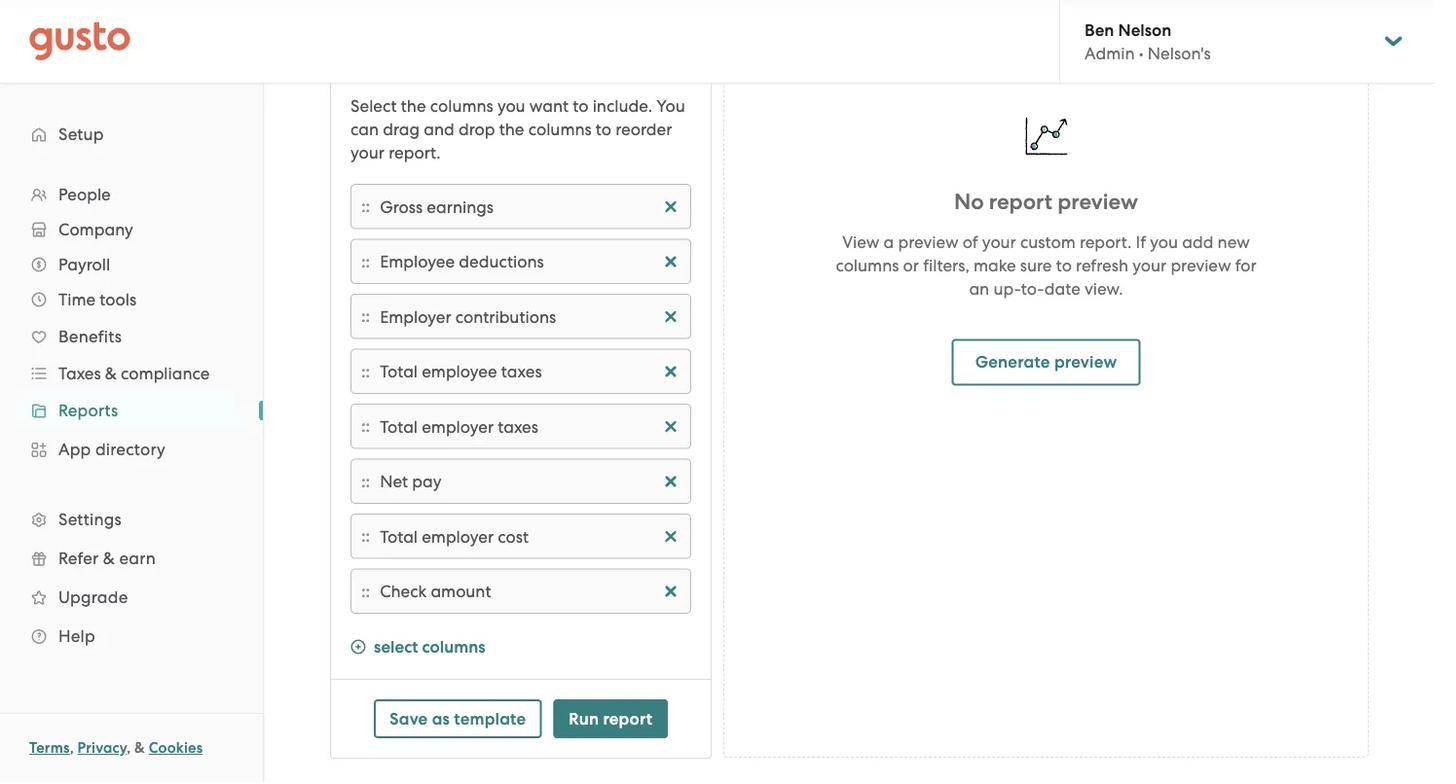 Task type: describe. For each thing, give the bounding box(es) containing it.
sure
[[1020, 256, 1052, 275]]

add
[[1182, 232, 1214, 252]]

refresh
[[1076, 256, 1129, 275]]

taxes
[[58, 364, 101, 384]]

generate preview button
[[952, 339, 1141, 386]]

taxes for total employee taxes
[[501, 362, 542, 381]]

compliance
[[121, 364, 210, 384]]

to inside view a preview of your custom report. if you add new columns or filters, make sure to refresh your preview for an up-to-date view.
[[1056, 256, 1072, 275]]

up-
[[994, 279, 1021, 298]]

directory
[[95, 440, 166, 460]]

:: for net pay
[[361, 472, 370, 492]]

employer for cost
[[422, 527, 494, 547]]

1 horizontal spatial your
[[982, 232, 1016, 252]]

date
[[1045, 279, 1081, 298]]

privacy link
[[77, 740, 127, 758]]

2 , from the left
[[127, 740, 131, 758]]

1 vertical spatial to
[[596, 120, 612, 139]]

generate preview
[[975, 353, 1117, 372]]

deductions
[[459, 252, 544, 271]]

1 , from the left
[[70, 740, 74, 758]]

people button
[[19, 177, 243, 212]]

report. inside view a preview of your custom report. if you add new columns or filters, make sure to refresh your preview for an up-to-date view.
[[1080, 232, 1132, 252]]

ben nelson admin • nelson's
[[1085, 20, 1211, 63]]

contributions
[[456, 307, 556, 326]]

for
[[1236, 256, 1257, 275]]

terms link
[[29, 740, 70, 758]]

2 vertical spatial &
[[134, 740, 145, 758]]

total for total employer taxes
[[380, 417, 418, 437]]

home image
[[29, 22, 130, 61]]

run report button
[[553, 700, 668, 739]]

cookies button
[[149, 737, 203, 761]]

privacy
[[77, 740, 127, 758]]

reports link
[[19, 393, 243, 428]]

:: for check amount
[[361, 582, 370, 602]]

2 vertical spatial your
[[1133, 256, 1167, 275]]

select
[[351, 96, 397, 116]]

setup
[[58, 125, 104, 144]]

upgrade
[[58, 588, 128, 608]]

refer & earn
[[58, 549, 156, 569]]

select the columns you want to include. you can drag and drop the columns to reorder your report.
[[351, 96, 685, 163]]

columns
[[351, 62, 425, 85]]

:: for employer contributions
[[361, 307, 370, 327]]

drag
[[383, 120, 420, 139]]

view
[[843, 232, 880, 252]]

nelson
[[1119, 20, 1172, 40]]

run
[[569, 709, 599, 729]]

net
[[380, 472, 408, 492]]

benefits
[[58, 327, 122, 347]]

employee deductions
[[380, 252, 544, 271]]

payroll button
[[19, 247, 243, 282]]

reorder
[[616, 120, 672, 139]]

tools
[[100, 290, 137, 310]]

total employer taxes
[[380, 417, 539, 437]]

save as template button
[[374, 700, 542, 739]]

columns down want
[[528, 120, 592, 139]]

column content element containing gross earnings
[[380, 195, 681, 218]]

preview up if
[[1058, 189, 1138, 215]]

0 horizontal spatial to
[[573, 96, 589, 116]]

you
[[657, 96, 685, 116]]

total for total employer cost
[[380, 527, 418, 547]]

pay
[[412, 472, 442, 492]]

net pay
[[380, 472, 442, 492]]

company button
[[19, 212, 243, 247]]

employer for taxes
[[422, 417, 494, 437]]

company
[[58, 220, 133, 240]]

as
[[432, 709, 450, 729]]

reports
[[58, 401, 118, 421]]

ben
[[1085, 20, 1114, 40]]

earnings
[[427, 197, 494, 216]]

:: for total employer cost
[[361, 527, 370, 547]]

employer
[[380, 307, 451, 326]]

terms , privacy , & cookies
[[29, 740, 203, 758]]

app directory link
[[19, 432, 243, 467]]

& for compliance
[[105, 364, 117, 384]]

columns inside view a preview of your custom report. if you add new columns or filters, make sure to refresh your preview for an up-to-date view.
[[836, 256, 899, 275]]

gusto navigation element
[[0, 84, 263, 688]]

:: for employee deductions
[[361, 252, 370, 272]]

time
[[58, 290, 96, 310]]

:: for total employer taxes
[[361, 417, 370, 437]]

of
[[963, 232, 978, 252]]

preview down add
[[1171, 256, 1231, 275]]

report. inside select the columns you want to include. you can drag and drop the columns to reorder your report.
[[389, 143, 441, 163]]

column content element containing employee deductions
[[380, 250, 681, 273]]

gross earnings
[[380, 197, 494, 216]]

no
[[954, 189, 984, 215]]

total employer cost
[[380, 527, 529, 547]]

report for no
[[989, 189, 1053, 215]]

earn
[[119, 549, 156, 569]]

time tools button
[[19, 282, 243, 317]]

custom
[[1021, 232, 1076, 252]]

refer & earn link
[[19, 541, 243, 577]]

cost
[[498, 527, 529, 547]]

if
[[1136, 232, 1146, 252]]

column content element containing total employer cost
[[380, 525, 681, 549]]



Task type: vqa. For each thing, say whether or not it's contained in the screenshot.
Expect
no



Task type: locate. For each thing, give the bounding box(es) containing it.
your
[[351, 143, 385, 163], [982, 232, 1016, 252], [1133, 256, 1167, 275]]

2 vertical spatial to
[[1056, 256, 1072, 275]]

employee
[[380, 252, 455, 271]]

or
[[903, 256, 919, 275]]

0 vertical spatial employer
[[422, 417, 494, 437]]

0 vertical spatial to
[[573, 96, 589, 116]]

settings
[[58, 510, 122, 530]]

your inside select the columns you want to include. you can drag and drop the columns to reorder your report.
[[351, 143, 385, 163]]

0 horizontal spatial your
[[351, 143, 385, 163]]

2 :: from the top
[[361, 252, 370, 272]]

preview inside button
[[1055, 353, 1117, 372]]

taxes & compliance
[[58, 364, 210, 384]]

0 vertical spatial total
[[380, 362, 418, 381]]

,
[[70, 740, 74, 758], [127, 740, 131, 758]]

& right taxes at the top
[[105, 364, 117, 384]]

want
[[530, 96, 569, 116]]

4 :: from the top
[[361, 362, 370, 382]]

8 column content element from the top
[[380, 580, 681, 604]]

to right want
[[573, 96, 589, 116]]

0 vertical spatial the
[[401, 96, 426, 116]]

report. down "drag"
[[389, 143, 441, 163]]

to down 'include.'
[[596, 120, 612, 139]]

0 horizontal spatial report.
[[389, 143, 441, 163]]

preview right the generate
[[1055, 353, 1117, 372]]

save as template
[[389, 709, 526, 729]]

column content element containing total employee taxes
[[380, 360, 681, 383]]

column content element containing net pay
[[380, 470, 681, 493]]

employer contributions
[[380, 307, 556, 326]]

preview
[[1058, 189, 1138, 215], [898, 232, 959, 252], [1171, 256, 1231, 275], [1055, 353, 1117, 372]]

4 column content element from the top
[[380, 360, 681, 383]]

you right if
[[1150, 232, 1178, 252]]

1 total from the top
[[380, 362, 418, 381]]

report
[[989, 189, 1053, 215], [603, 709, 653, 729]]

your up make
[[982, 232, 1016, 252]]

the
[[401, 96, 426, 116], [499, 120, 524, 139]]

, left cookies button at the bottom left of page
[[127, 740, 131, 758]]

5 column content element from the top
[[380, 415, 681, 438]]

0 horizontal spatial the
[[401, 96, 426, 116]]

& inside "link"
[[103, 549, 115, 569]]

column content element up contributions
[[380, 250, 681, 273]]

you inside select the columns you want to include. you can drag and drop the columns to reorder your report.
[[498, 96, 526, 116]]

columns down amount at left bottom
[[422, 637, 485, 657]]

columns up drop
[[430, 96, 493, 116]]

a
[[884, 232, 894, 252]]

column content element
[[380, 195, 681, 218], [380, 250, 681, 273], [380, 305, 681, 328], [380, 360, 681, 383], [380, 415, 681, 438], [380, 470, 681, 493], [380, 525, 681, 549], [380, 580, 681, 604]]

3 total from the top
[[380, 527, 418, 547]]

the right drop
[[499, 120, 524, 139]]

& for earn
[[103, 549, 115, 569]]

:: for total employee taxes
[[361, 362, 370, 382]]

preview up or
[[898, 232, 959, 252]]

settings link
[[19, 502, 243, 538]]

0 horizontal spatial ,
[[70, 740, 74, 758]]

2 column content element from the top
[[380, 250, 681, 273]]

select columns
[[374, 637, 485, 657]]

list containing people
[[0, 177, 263, 656]]

make
[[974, 256, 1016, 275]]

columns
[[430, 96, 493, 116], [528, 120, 592, 139], [836, 256, 899, 275], [422, 637, 485, 657]]

0 vertical spatial your
[[351, 143, 385, 163]]

you
[[498, 96, 526, 116], [1150, 232, 1178, 252]]

report right run
[[603, 709, 653, 729]]

•
[[1139, 44, 1144, 63]]

run report
[[569, 709, 653, 729]]

total up net
[[380, 417, 418, 437]]

gross
[[380, 197, 423, 216]]

column content element containing employer contributions
[[380, 305, 681, 328]]

& inside dropdown button
[[105, 364, 117, 384]]

column content element containing check amount
[[380, 580, 681, 604]]

help link
[[19, 619, 243, 654]]

to-
[[1021, 279, 1045, 298]]

1 vertical spatial your
[[982, 232, 1016, 252]]

1 horizontal spatial report
[[989, 189, 1053, 215]]

app
[[58, 440, 91, 460]]

benefits link
[[19, 319, 243, 354]]

5 :: from the top
[[361, 417, 370, 437]]

no report preview
[[954, 189, 1138, 215]]

1 vertical spatial report
[[603, 709, 653, 729]]

select
[[374, 637, 418, 657]]

help
[[58, 627, 95, 647]]

1 vertical spatial total
[[380, 417, 418, 437]]

setup link
[[19, 117, 243, 152]]

nelson's
[[1148, 44, 1211, 63]]

column content element up deductions
[[380, 195, 681, 218]]

2 horizontal spatial to
[[1056, 256, 1072, 275]]

you left want
[[498, 96, 526, 116]]

report for run
[[603, 709, 653, 729]]

cookies
[[149, 740, 203, 758]]

select columns button
[[351, 636, 485, 662]]

taxes down contributions
[[501, 362, 542, 381]]

total for total employee taxes
[[380, 362, 418, 381]]

6 :: from the top
[[361, 472, 370, 492]]

column content element down deductions
[[380, 305, 681, 328]]

0 horizontal spatial report
[[603, 709, 653, 729]]

column content element down contributions
[[380, 360, 681, 383]]

2 horizontal spatial your
[[1133, 256, 1167, 275]]

3 :: from the top
[[361, 307, 370, 327]]

8 :: from the top
[[361, 582, 370, 602]]

1 :: from the top
[[361, 197, 370, 217]]

column content element containing total employer taxes
[[380, 415, 681, 438]]

& left cookies button at the bottom left of page
[[134, 740, 145, 758]]

employee
[[422, 362, 497, 381]]

save
[[389, 709, 428, 729]]

time tools
[[58, 290, 137, 310]]

column content element up amount at left bottom
[[380, 525, 681, 549]]

1 horizontal spatial to
[[596, 120, 612, 139]]

6 column content element from the top
[[380, 470, 681, 493]]

app directory
[[58, 440, 166, 460]]

an
[[969, 279, 990, 298]]

0 horizontal spatial you
[[498, 96, 526, 116]]

1 horizontal spatial ,
[[127, 740, 131, 758]]

report.
[[389, 143, 441, 163], [1080, 232, 1132, 252]]

terms
[[29, 740, 70, 758]]

taxes down total employee taxes on the left top
[[498, 417, 539, 437]]

1 employer from the top
[[422, 417, 494, 437]]

include.
[[593, 96, 653, 116]]

to up the date
[[1056, 256, 1072, 275]]

amount
[[431, 582, 491, 602]]

can
[[351, 120, 379, 139]]

upgrade link
[[19, 580, 243, 615]]

drop
[[459, 120, 495, 139]]

2 vertical spatial total
[[380, 527, 418, 547]]

column content element down cost
[[380, 580, 681, 604]]

7 :: from the top
[[361, 527, 370, 547]]

1 vertical spatial taxes
[[498, 417, 539, 437]]

1 column content element from the top
[[380, 195, 681, 218]]

report inside button
[[603, 709, 653, 729]]

check
[[380, 582, 427, 602]]

the up "drag"
[[401, 96, 426, 116]]

refer
[[58, 549, 99, 569]]

, left privacy link
[[70, 740, 74, 758]]

0 vertical spatial you
[[498, 96, 526, 116]]

1 horizontal spatial you
[[1150, 232, 1178, 252]]

check amount
[[380, 582, 491, 602]]

people
[[58, 185, 111, 205]]

1 horizontal spatial report.
[[1080, 232, 1132, 252]]

columns inside button
[[422, 637, 485, 657]]

module__icon___go7vc image
[[351, 640, 366, 655]]

columns down view
[[836, 256, 899, 275]]

7 column content element from the top
[[380, 525, 681, 549]]

new
[[1218, 232, 1250, 252]]

you inside view a preview of your custom report. if you add new columns or filters, make sure to refresh your preview for an up-to-date view.
[[1150, 232, 1178, 252]]

total down employer
[[380, 362, 418, 381]]

filters,
[[923, 256, 970, 275]]

:: for gross earnings
[[361, 197, 370, 217]]

total up check
[[380, 527, 418, 547]]

1 horizontal spatial the
[[499, 120, 524, 139]]

report up custom
[[989, 189, 1053, 215]]

2 employer from the top
[[422, 527, 494, 547]]

employer down employee
[[422, 417, 494, 437]]

::
[[361, 197, 370, 217], [361, 252, 370, 272], [361, 307, 370, 327], [361, 362, 370, 382], [361, 417, 370, 437], [361, 472, 370, 492], [361, 527, 370, 547], [361, 582, 370, 602]]

1 vertical spatial employer
[[422, 527, 494, 547]]

total employee taxes
[[380, 362, 542, 381]]

0 vertical spatial report.
[[389, 143, 441, 163]]

1 vertical spatial &
[[103, 549, 115, 569]]

template
[[454, 709, 526, 729]]

column content element down total employee taxes on the left top
[[380, 415, 681, 438]]

0 vertical spatial &
[[105, 364, 117, 384]]

payroll
[[58, 255, 110, 275]]

view.
[[1085, 279, 1123, 298]]

3 column content element from the top
[[380, 305, 681, 328]]

1 vertical spatial you
[[1150, 232, 1178, 252]]

your down can
[[351, 143, 385, 163]]

2 total from the top
[[380, 417, 418, 437]]

taxes
[[501, 362, 542, 381], [498, 417, 539, 437]]

1 vertical spatial report.
[[1080, 232, 1132, 252]]

0 vertical spatial report
[[989, 189, 1053, 215]]

1 vertical spatial the
[[499, 120, 524, 139]]

list
[[0, 177, 263, 656]]

your down if
[[1133, 256, 1167, 275]]

column content element up cost
[[380, 470, 681, 493]]

taxes & compliance button
[[19, 356, 243, 391]]

taxes for total employer taxes
[[498, 417, 539, 437]]

and
[[424, 120, 455, 139]]

generate
[[975, 353, 1050, 372]]

& left earn
[[103, 549, 115, 569]]

employer up amount at left bottom
[[422, 527, 494, 547]]

report. up refresh
[[1080, 232, 1132, 252]]

0 vertical spatial taxes
[[501, 362, 542, 381]]



